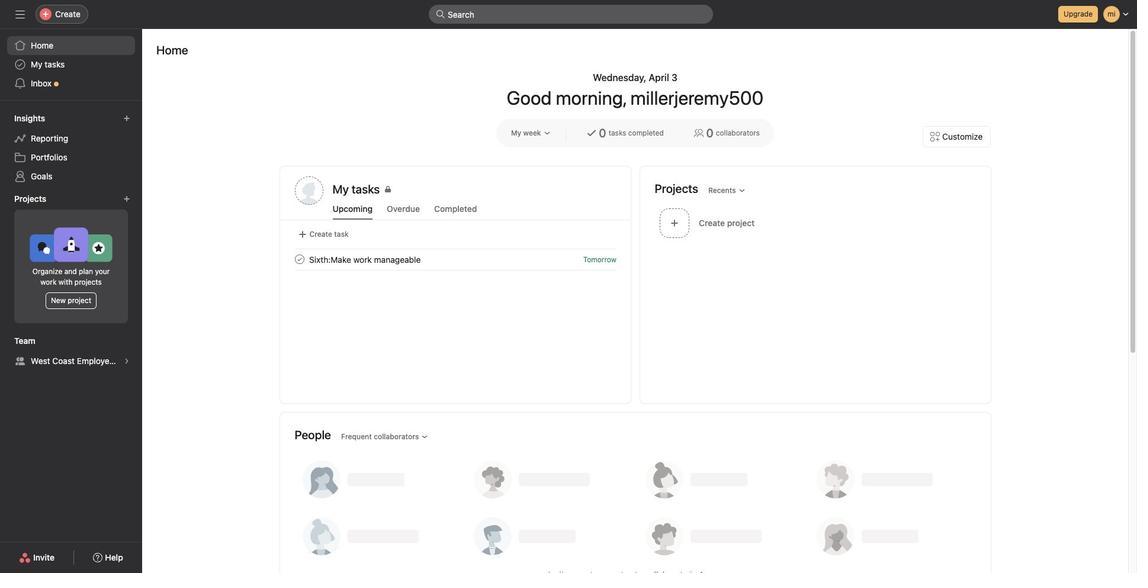 Task type: locate. For each thing, give the bounding box(es) containing it.
teams element
[[0, 331, 142, 373]]

new project or portfolio image
[[123, 195, 130, 203]]

see details, west coast employees 2 image
[[123, 358, 130, 365]]

insights element
[[0, 108, 142, 188]]

hide sidebar image
[[15, 9, 25, 19]]

list item
[[281, 249, 631, 270]]

None field
[[429, 5, 713, 24]]



Task type: describe. For each thing, give the bounding box(es) containing it.
Mark complete checkbox
[[292, 252, 307, 267]]

projects element
[[0, 188, 142, 331]]

Search tasks, projects, and more text field
[[429, 5, 713, 24]]

add profile photo image
[[295, 177, 323, 205]]

new insights image
[[123, 115, 130, 122]]

prominent image
[[436, 9, 445, 19]]

mark complete image
[[292, 252, 307, 267]]

global element
[[0, 29, 142, 100]]



Task type: vqa. For each thing, say whether or not it's contained in the screenshot.
List Item
yes



